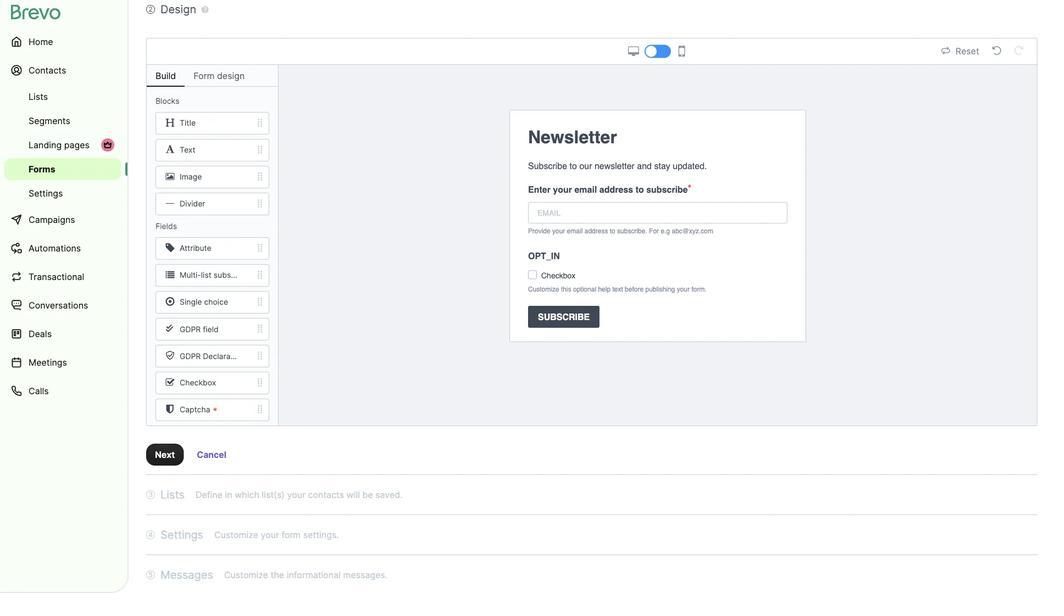 Task type: vqa. For each thing, say whether or not it's contained in the screenshot.
Attribute
yes



Task type: locate. For each thing, give the bounding box(es) containing it.
1 vertical spatial to
[[636, 184, 644, 195]]

0 horizontal spatial lists
[[29, 91, 48, 102]]

gdpr inside "button"
[[180, 352, 201, 361]]

landing pages link
[[4, 134, 121, 156]]

0 vertical spatial settings
[[29, 188, 63, 199]]

to for subscribe.
[[610, 227, 615, 235]]

next
[[155, 450, 175, 460]]

contacts
[[29, 65, 66, 76]]

multi-list subscription button
[[147, 264, 278, 287]]

form
[[282, 530, 301, 541]]

to left subscribe.
[[610, 227, 615, 235]]

define
[[196, 490, 223, 500]]

and
[[637, 161, 652, 171]]

address left subscribe.
[[585, 227, 608, 235]]

customize down in
[[214, 530, 258, 541]]

gdpr inside "button"
[[180, 325, 201, 334]]

customize left the
[[224, 570, 268, 581]]

will
[[347, 490, 360, 500]]

checkbox up captcha
[[180, 379, 216, 388]]

text
[[612, 286, 623, 293]]

checkbox
[[541, 271, 576, 280], [180, 379, 216, 388]]

pages
[[64, 140, 90, 150]]

conversations link
[[4, 292, 121, 319]]

form design link
[[185, 65, 254, 87]]

0 vertical spatial gdpr
[[180, 325, 201, 334]]

campaigns
[[29, 214, 75, 225]]

form.
[[692, 286, 707, 293]]

checkbox up this at the right of the page
[[541, 271, 576, 280]]

2 vertical spatial to
[[610, 227, 615, 235]]

form
[[194, 70, 215, 81]]

your right "enter"
[[553, 184, 572, 195]]

messages
[[160, 569, 213, 582]]

customize your form settings.
[[214, 530, 339, 541]]

settings.
[[303, 530, 339, 541]]

email
[[575, 184, 597, 195], [567, 227, 583, 235]]

provide
[[528, 227, 551, 235]]

your left form
[[261, 530, 279, 541]]

lists up segments
[[29, 91, 48, 102]]

1 vertical spatial customize
[[214, 530, 258, 541]]

settings down "forms"
[[29, 188, 63, 199]]

1 vertical spatial address
[[585, 227, 608, 235]]

1 gdpr from the top
[[180, 325, 201, 334]]

email right provide
[[567, 227, 583, 235]]

gdpr left field
[[180, 325, 201, 334]]

0 horizontal spatial to
[[570, 161, 577, 171]]

gdpr down gdpr field
[[180, 352, 201, 361]]

to down and
[[636, 184, 644, 195]]

0 vertical spatial checkbox
[[541, 271, 576, 280]]

0 horizontal spatial settings
[[29, 188, 63, 199]]

your
[[553, 184, 572, 195], [552, 227, 565, 235], [677, 286, 690, 293], [287, 490, 306, 500], [261, 530, 279, 541]]

subscribe to our newsletter and stay updated.
[[528, 161, 707, 171]]

1 vertical spatial checkbox
[[180, 379, 216, 388]]

to
[[570, 161, 577, 171], [636, 184, 644, 195], [610, 227, 615, 235]]

your right list(s)
[[287, 490, 306, 500]]

0 vertical spatial lists
[[29, 91, 48, 102]]

divider
[[180, 199, 205, 209]]

updated.
[[673, 161, 707, 171]]

2 gdpr from the top
[[180, 352, 201, 361]]

0 vertical spatial to
[[570, 161, 577, 171]]

conversations
[[29, 300, 88, 311]]

list(s)
[[262, 490, 285, 500]]

1 horizontal spatial checkbox
[[541, 271, 576, 280]]

subscribe
[[528, 161, 567, 171]]

define in which list(s) your contacts will be saved.
[[196, 490, 403, 500]]

2
[[149, 5, 153, 13]]

customize left this at the right of the page
[[528, 286, 559, 293]]

calls link
[[4, 378, 121, 405]]

Subscribe to our newsletter and stay updated. text field
[[528, 159, 788, 173]]

declaration
[[203, 352, 244, 361]]

transactional link
[[4, 264, 121, 290]]

0 vertical spatial email
[[575, 184, 597, 195]]

to left our
[[570, 161, 577, 171]]

design
[[160, 2, 196, 16]]

choice
[[204, 298, 228, 307]]

home
[[29, 36, 53, 47]]

0 horizontal spatial checkbox
[[180, 379, 216, 388]]

your right provide
[[552, 227, 565, 235]]

1 vertical spatial gdpr
[[180, 352, 201, 361]]

address for subscribe
[[600, 184, 633, 195]]

single
[[180, 298, 202, 307]]

in
[[225, 490, 232, 500]]

lists right 3
[[160, 488, 185, 502]]

design
[[217, 70, 245, 81]]

customize
[[528, 286, 559, 293], [214, 530, 258, 541], [224, 570, 268, 581]]

be
[[362, 490, 373, 500]]

left___rvooi image
[[103, 141, 112, 149]]

gdpr field button
[[147, 318, 278, 341]]

settings right 4
[[160, 528, 203, 542]]

0 vertical spatial address
[[600, 184, 633, 195]]

address down "subscribe to our newsletter and stay updated."
[[600, 184, 633, 195]]

3
[[148, 491, 153, 499]]

subscribe
[[538, 312, 590, 322]]

2 vertical spatial customize
[[224, 570, 268, 581]]

1 vertical spatial email
[[567, 227, 583, 235]]

1 vertical spatial lists
[[160, 488, 185, 502]]

1 horizontal spatial to
[[610, 227, 615, 235]]

1 vertical spatial settings
[[160, 528, 203, 542]]

field
[[203, 325, 219, 334]]

gdpr declaration
[[180, 352, 244, 361]]

transactional
[[29, 272, 84, 282]]

subscribe button
[[519, 302, 796, 333]]

Newsletter text field
[[528, 124, 788, 151]]

the
[[271, 570, 284, 581]]

your for provide your email address to subscribe. for e.g abc@xyz.com
[[552, 227, 565, 235]]

help
[[598, 286, 611, 293]]

address
[[600, 184, 633, 195], [585, 227, 608, 235]]

0 vertical spatial customize
[[528, 286, 559, 293]]

email down our
[[575, 184, 597, 195]]

forms
[[29, 164, 55, 175]]

campaigns link
[[4, 207, 121, 233]]

2 horizontal spatial to
[[636, 184, 644, 195]]

None text field
[[528, 202, 788, 224]]

1 horizontal spatial lists
[[160, 488, 185, 502]]

meetings link
[[4, 350, 121, 376]]

reset
[[956, 46, 979, 57]]

forms link
[[4, 158, 121, 180]]

saved.
[[376, 490, 403, 500]]



Task type: describe. For each thing, give the bounding box(es) containing it.
calls
[[29, 386, 49, 397]]

image
[[180, 172, 202, 182]]

segments
[[29, 115, 70, 126]]

build link
[[147, 65, 185, 87]]

title button
[[147, 112, 278, 135]]

single choice button
[[147, 291, 278, 314]]

newsletter
[[595, 161, 635, 171]]

customize this optional help text before publishing your form.
[[528, 286, 707, 293]]

customize for settings
[[214, 530, 258, 541]]

text
[[180, 145, 195, 155]]

optional
[[573, 286, 596, 293]]

captcha button
[[147, 399, 278, 422]]

landing
[[29, 140, 62, 150]]

gdpr field
[[180, 325, 219, 334]]

5
[[149, 571, 153, 579]]

landing pages
[[29, 140, 90, 150]]

your for customize your form settings.
[[261, 530, 279, 541]]

enter your email address to subscribe
[[528, 184, 688, 195]]

image button
[[147, 166, 278, 189]]

customize for messages
[[224, 570, 268, 581]]

which
[[235, 490, 259, 500]]

subscribe
[[646, 184, 688, 195]]

4
[[148, 531, 153, 539]]

gdpr for gdpr declaration
[[180, 352, 201, 361]]

newsletter
[[528, 127, 617, 148]]

multi-
[[180, 271, 201, 280]]

meetings
[[29, 357, 67, 368]]

for
[[649, 227, 659, 235]]

contacts link
[[4, 57, 121, 84]]

lists link
[[4, 86, 121, 108]]

stay
[[654, 161, 670, 171]]

enter
[[528, 184, 551, 195]]

multi-list subscription
[[180, 271, 258, 280]]

email for provide
[[567, 227, 583, 235]]

abc@xyz.com
[[672, 227, 713, 235]]

automations
[[29, 243, 81, 254]]

to inside text field
[[570, 161, 577, 171]]

to for subscribe
[[636, 184, 644, 195]]

list
[[201, 271, 211, 280]]

Checkbox text field
[[541, 270, 785, 281]]

newsletter button
[[519, 120, 796, 155]]

text button
[[147, 139, 278, 162]]

form design
[[194, 70, 245, 81]]

single choice
[[180, 298, 228, 307]]

blocks
[[156, 96, 179, 106]]

checkbox button
[[147, 372, 278, 395]]

reset button
[[938, 44, 983, 59]]

divider button
[[147, 193, 278, 215]]

this
[[561, 286, 571, 293]]

your for enter your email address to subscribe
[[553, 184, 572, 195]]

deals
[[29, 329, 52, 339]]

checkbox inside text field
[[541, 271, 576, 280]]

settings link
[[4, 182, 121, 204]]

fields
[[156, 222, 177, 231]]

build
[[156, 70, 176, 81]]

informational
[[287, 570, 341, 581]]

title
[[180, 119, 196, 128]]

gdpr for gdpr field
[[180, 325, 201, 334]]

cancel button
[[188, 444, 235, 466]]

contacts
[[308, 490, 344, 500]]

messages.
[[343, 570, 388, 581]]

lists inside lists link
[[29, 91, 48, 102]]

before
[[625, 286, 644, 293]]

gdpr declaration button
[[147, 345, 278, 368]]

subscribe to our newsletter and stay updated. button
[[519, 155, 796, 177]]

customize the informational messages.
[[224, 570, 388, 581]]

address for subscribe.
[[585, 227, 608, 235]]

your left form. at the top right
[[677, 286, 690, 293]]

our
[[579, 161, 592, 171]]

segments link
[[4, 110, 121, 132]]

attribute button
[[147, 237, 278, 260]]

checkbox inside button
[[180, 379, 216, 388]]

deals link
[[4, 321, 121, 347]]

automations link
[[4, 235, 121, 262]]

email for enter
[[575, 184, 597, 195]]

cancel
[[197, 450, 226, 460]]

1 horizontal spatial settings
[[160, 528, 203, 542]]

opt_in
[[528, 251, 560, 261]]

e.g
[[661, 227, 670, 235]]

attribute
[[180, 244, 211, 253]]

subscribe.
[[617, 227, 647, 235]]

subscription
[[214, 271, 258, 280]]



